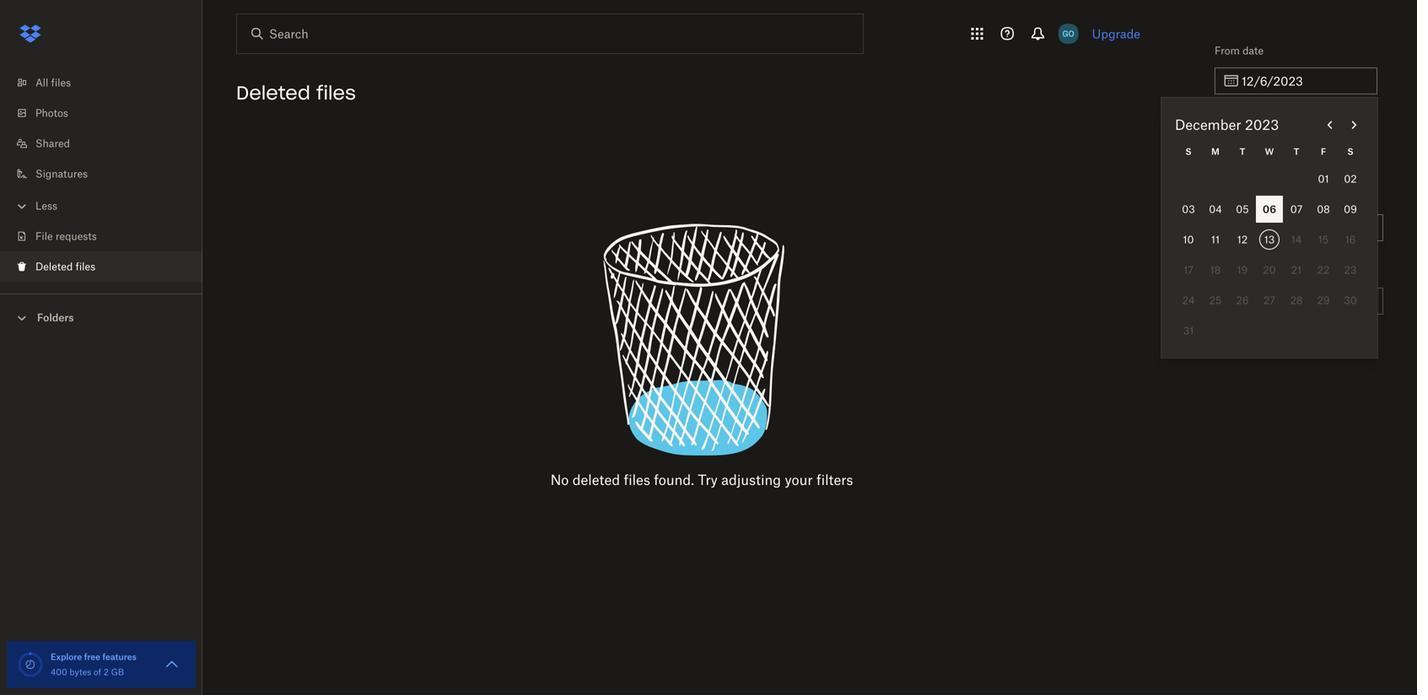 Task type: locate. For each thing, give the bounding box(es) containing it.
s
[[1186, 146, 1192, 157], [1348, 146, 1354, 157]]

w
[[1265, 146, 1274, 157]]

deleted files inside "link"
[[35, 260, 95, 273]]

file
[[35, 230, 53, 243]]

28 button
[[1283, 287, 1310, 314]]

17
[[1184, 264, 1193, 276]]

1 t from the left
[[1240, 146, 1245, 157]]

date right from
[[1243, 44, 1264, 57]]

20
[[1263, 264, 1276, 276]]

free
[[84, 652, 100, 662]]

05
[[1236, 203, 1249, 216]]

december 2023
[[1175, 116, 1279, 133]]

14
[[1291, 233, 1302, 246]]

explore free features 400 bytes of 2 gb
[[51, 652, 137, 677]]

t left f
[[1294, 146, 1299, 157]]

02
[[1344, 173, 1357, 185]]

13 button
[[1256, 226, 1283, 253]]

04 button
[[1202, 196, 1229, 223]]

10
[[1183, 233, 1194, 246]]

deleted files
[[236, 81, 356, 105], [35, 260, 95, 273]]

06 button
[[1256, 196, 1283, 223]]

19
[[1237, 264, 1248, 276]]

date for to date
[[1229, 118, 1250, 130]]

all files
[[35, 76, 71, 89]]

12 button
[[1229, 226, 1256, 253]]

2 s from the left
[[1348, 146, 1354, 157]]

12
[[1237, 233, 1248, 246]]

date right "to"
[[1229, 118, 1250, 130]]

s right f
[[1348, 146, 1354, 157]]

found.
[[654, 472, 694, 488]]

deleted
[[573, 472, 620, 488]]

29 button
[[1310, 287, 1337, 314]]

deleted
[[236, 81, 310, 105], [1215, 191, 1252, 204], [35, 260, 73, 273]]

1 horizontal spatial deleted files
[[236, 81, 356, 105]]

03 button
[[1175, 196, 1202, 223]]

23
[[1344, 264, 1357, 276]]

09
[[1344, 203, 1357, 216]]

date
[[1243, 44, 1264, 57], [1229, 118, 1250, 130]]

file requests
[[35, 230, 97, 243]]

shared
[[35, 137, 70, 150]]

28
[[1290, 294, 1303, 307]]

30
[[1344, 294, 1357, 307]]

list containing all files
[[0, 57, 202, 294]]

0 vertical spatial deleted files
[[236, 81, 356, 105]]

1 vertical spatial deleted files
[[35, 260, 95, 273]]

21
[[1291, 264, 1302, 276]]

less image
[[13, 198, 30, 215]]

deleted by
[[1215, 191, 1266, 204]]

1 horizontal spatial s
[[1348, 146, 1354, 157]]

2 horizontal spatial deleted
[[1215, 191, 1252, 204]]

list
[[0, 57, 202, 294]]

photos
[[35, 107, 68, 119]]

22 button
[[1310, 256, 1337, 283]]

to
[[1215, 118, 1226, 130]]

0 horizontal spatial deleted
[[35, 260, 73, 273]]

07 button
[[1283, 196, 1310, 223]]

26 button
[[1229, 287, 1256, 314]]

signatures
[[35, 167, 88, 180]]

upgrade link
[[1092, 27, 1141, 41]]

s left m
[[1186, 146, 1192, 157]]

2
[[104, 667, 109, 677]]

07
[[1290, 203, 1303, 216]]

1 vertical spatial date
[[1229, 118, 1250, 130]]

0 horizontal spatial deleted files
[[35, 260, 95, 273]]

0 vertical spatial deleted
[[236, 81, 310, 105]]

0 horizontal spatial t
[[1240, 146, 1245, 157]]

december
[[1175, 116, 1241, 133]]

adjusting
[[721, 472, 781, 488]]

file requests link
[[13, 221, 202, 251]]

14 button
[[1283, 226, 1310, 253]]

16 button
[[1337, 226, 1364, 253]]

04
[[1209, 203, 1222, 216]]

1 horizontal spatial t
[[1294, 146, 1299, 157]]

01
[[1318, 173, 1329, 185]]

t left w
[[1240, 146, 1245, 157]]

deleted files link
[[13, 251, 202, 282]]

from
[[1215, 44, 1240, 57]]

1 s from the left
[[1186, 146, 1192, 157]]

08 button
[[1310, 196, 1337, 223]]

2 vertical spatial deleted
[[35, 260, 73, 273]]

24
[[1182, 294, 1195, 307]]

10 button
[[1175, 226, 1202, 253]]

13
[[1264, 233, 1275, 246]]

0 vertical spatial date
[[1243, 44, 1264, 57]]

f
[[1321, 146, 1326, 157]]

0 horizontal spatial s
[[1186, 146, 1192, 157]]

19 button
[[1229, 256, 1256, 283]]



Task type: vqa. For each thing, say whether or not it's contained in the screenshot.
'18'
yes



Task type: describe. For each thing, give the bounding box(es) containing it.
08
[[1317, 203, 1330, 216]]

29
[[1317, 294, 1330, 307]]

06
[[1263, 203, 1276, 216]]

20 button
[[1256, 256, 1283, 283]]

features
[[102, 652, 137, 662]]

23 button
[[1337, 256, 1364, 283]]

27 button
[[1256, 287, 1283, 314]]

18 button
[[1202, 256, 1229, 283]]

bytes
[[70, 667, 91, 677]]

15
[[1318, 233, 1329, 246]]

22
[[1317, 264, 1330, 276]]

folder
[[1227, 264, 1254, 277]]

18
[[1210, 264, 1221, 276]]

11
[[1211, 233, 1220, 246]]

in folder
[[1215, 264, 1254, 277]]

31 button
[[1175, 317, 1202, 344]]

1 horizontal spatial deleted
[[236, 81, 310, 105]]

dropbox image
[[13, 17, 47, 51]]

27
[[1264, 294, 1275, 307]]

of
[[93, 667, 101, 677]]

16
[[1345, 233, 1356, 246]]

25
[[1209, 294, 1222, 307]]

files inside "link"
[[51, 76, 71, 89]]

From date text field
[[1242, 72, 1367, 90]]

shared link
[[13, 128, 202, 159]]

gb
[[111, 667, 124, 677]]

15 button
[[1310, 226, 1337, 253]]

photos link
[[13, 98, 202, 128]]

try
[[698, 472, 718, 488]]

17 button
[[1175, 256, 1202, 283]]

by
[[1255, 191, 1266, 204]]

no
[[551, 472, 569, 488]]

files inside "link"
[[76, 260, 95, 273]]

deleted inside "link"
[[35, 260, 73, 273]]

400
[[51, 667, 67, 677]]

no deleted files found. try adjusting your filters
[[551, 472, 853, 488]]

25 button
[[1202, 287, 1229, 314]]

explore
[[51, 652, 82, 662]]

02 button
[[1337, 165, 1364, 192]]

all files link
[[13, 67, 202, 98]]

26
[[1236, 294, 1249, 307]]

filters
[[817, 472, 853, 488]]

your
[[785, 472, 813, 488]]

all
[[35, 76, 48, 89]]

m
[[1212, 146, 1220, 157]]

24 button
[[1175, 287, 1202, 314]]

30 button
[[1337, 287, 1364, 314]]

from date
[[1215, 44, 1264, 57]]

1 vertical spatial deleted
[[1215, 191, 1252, 204]]

01 button
[[1310, 165, 1337, 192]]

05 button
[[1229, 196, 1256, 223]]

11 button
[[1202, 226, 1229, 253]]

03
[[1182, 203, 1195, 216]]

folders
[[37, 311, 74, 324]]

signatures link
[[13, 159, 202, 189]]

09 button
[[1337, 196, 1364, 223]]

21 button
[[1283, 256, 1310, 283]]

2 t from the left
[[1294, 146, 1299, 157]]

date for from date
[[1243, 44, 1264, 57]]

To date text field
[[1242, 145, 1367, 164]]

less
[[35, 200, 57, 212]]

requests
[[56, 230, 97, 243]]

to date
[[1215, 118, 1250, 130]]

quota usage element
[[17, 651, 44, 678]]

deleted files list item
[[0, 251, 202, 282]]

folders button
[[0, 305, 202, 329]]

upgrade
[[1092, 27, 1141, 41]]

2023
[[1245, 116, 1279, 133]]

in
[[1215, 264, 1224, 277]]



